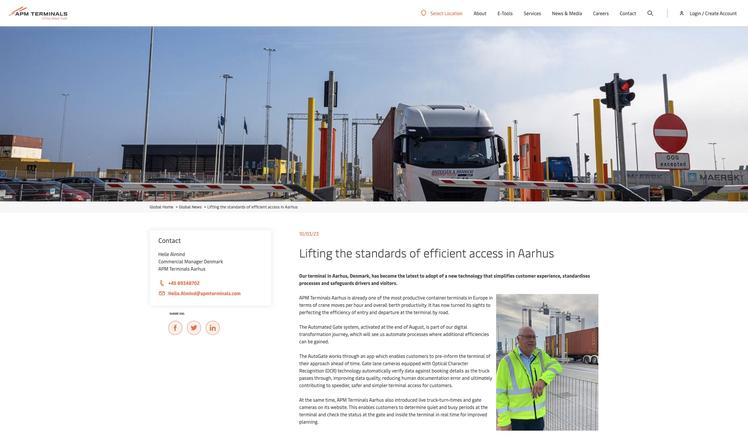 Task type: vqa. For each thing, say whether or not it's contained in the screenshot.
second > from the right
yes



Task type: describe. For each thing, give the bounding box(es) containing it.
technology inside the autogate works through an app which enables customers to pre-inform the terminal of their approach ahead of time. gate lane cameras equipped with optical character recognition (ocr) technology automatically verify data against booking details as the truck passes through, improving data quality, reducing human documentation error and ultimately contributing to speedier, safer and simpler terminal access for customers.
[[338, 368, 361, 374]]

gained.
[[314, 339, 329, 345]]

truck
[[479, 368, 490, 374]]

terminals inside the helle almind commercial manager denmark apm terminals aarhus
[[170, 266, 190, 272]]

simpler
[[372, 383, 388, 389]]

customers inside the autogate works through an app which enables customers to pre-inform the terminal of their approach ahead of time. gate lane cameras equipped with optical character recognition (ocr) technology automatically verify data against booking details as the truck passes through, improving data quality, reducing human documentation error and ultimately contributing to speedier, safer and simpler terminal access for customers.
[[407, 353, 429, 360]]

through,
[[315, 375, 333, 382]]

login
[[691, 10, 702, 16]]

and down one
[[365, 302, 373, 309]]

drivers
[[355, 280, 371, 287]]

helle almind commercial manager denmark apm terminals aarhus
[[159, 251, 223, 272]]

(ocr)
[[326, 368, 337, 374]]

experience,
[[538, 273, 562, 279]]

careers
[[594, 10, 610, 16]]

become
[[380, 273, 397, 279]]

moves
[[331, 302, 345, 309]]

reducing
[[383, 375, 401, 382]]

e-tools button
[[498, 0, 513, 26]]

careers button
[[594, 0, 610, 26]]

for inside the autogate works through an app which enables customers to pre-inform the terminal of their approach ahead of time. gate lane cameras equipped with optical character recognition (ocr) technology automatically verify data against booking details as the truck passes through, improving data quality, reducing human documentation error and ultimately contributing to speedier, safer and simpler terminal access for customers.
[[423, 383, 429, 389]]

time.
[[351, 361, 361, 367]]

customers inside at the same time, apm terminals aarhus also introduced live truck-turn-times and gate cameras on its website. this enables customers to determine quiet and busy periods at the terminal and check the status at the gate and inside the terminal in real time for improved planning.
[[376, 405, 398, 411]]

us
[[380, 331, 385, 338]]

select location
[[431, 10, 463, 16]]

standardises
[[563, 273, 591, 279]]

our
[[300, 273, 307, 279]]

+45 89348702
[[169, 280, 200, 287]]

which inside the autogate works through an app which enables customers to pre-inform the terminal of their approach ahead of time. gate lane cameras equipped with optical character recognition (ocr) technology automatically verify data against booking details as the truck passes through, improving data quality, reducing human documentation error and ultimately contributing to speedier, safer and simpler terminal access for customers.
[[376, 353, 388, 360]]

productive
[[403, 295, 426, 301]]

lane
[[373, 361, 382, 367]]

apm inside the helle almind commercial manager denmark apm terminals aarhus
[[159, 266, 169, 272]]

login / create account
[[691, 10, 738, 16]]

in inside at the same time, apm terminals aarhus also introduced live truck-turn-times and gate cameras on its website. this enables customers to determine quiet and busy periods at the terminal and check the status at the gate and inside the terminal in real time for improved planning.
[[436, 412, 440, 418]]

almind
[[170, 251, 185, 258]]

customer
[[516, 273, 536, 279]]

equipped
[[402, 361, 421, 367]]

determine
[[405, 405, 427, 411]]

inside
[[396, 412, 408, 418]]

global home > global news > lifting the standards of efficient access in aarhus
[[150, 205, 298, 210]]

lifting the standards of efficient access in aarhus
[[300, 245, 555, 261]]

the automated gate system, activated at the end of august, is part of our digital transformation journey, which will see us automate processes where additional efficiencies can be gained.
[[300, 324, 490, 345]]

cameras inside at the same time, apm terminals aarhus also introduced live truck-turn-times and gate cameras on its website. this enables customers to determine quiet and busy periods at the terminal and check the status at the gate and inside the terminal in real time for improved planning.
[[300, 405, 317, 411]]

230928 aarhus gate 1600 image
[[0, 26, 749, 202]]

terminals inside at the same time, apm terminals aarhus also introduced live truck-turn-times and gate cameras on its website. this enables customers to determine quiet and busy periods at the terminal and check the status at the gate and inside the terminal in real time for improved planning.
[[348, 397, 369, 404]]

berth
[[389, 302, 401, 309]]

autogate
[[308, 353, 328, 360]]

technology inside our terminal in aarhus, denmark, has become the latest to adopt of a new technology that simplifies customer experience, standardises processes and safeguards drivers and visitors.
[[459, 273, 483, 279]]

helle.almind@apmterminals.com link
[[159, 290, 263, 298]]

entry
[[358, 310, 369, 316]]

efficiencies
[[466, 331, 490, 338]]

additional
[[444, 331, 465, 338]]

aarhus inside apm terminals aarhus is already one of the most productive container terminals in europe in terms of crane moves per hour and overall berth productivity. it has now turned its sights to perfecting the efficiency of entry and departure at the terminal by road.
[[332, 295, 347, 301]]

aarhus,
[[333, 273, 349, 279]]

1 horizontal spatial data
[[405, 368, 415, 374]]

global home link
[[150, 205, 174, 210]]

which inside the automated gate system, activated at the end of august, is part of our digital transformation journey, which will see us automate processes where additional efficiencies can be gained.
[[350, 331, 362, 338]]

terminal up truck
[[468, 353, 485, 360]]

terminal inside apm terminals aarhus is already one of the most productive container terminals in europe in terms of crane moves per hour and overall berth productivity. it has now turned its sights to perfecting the efficiency of entry and departure at the terminal by road.
[[414, 310, 432, 316]]

departure
[[379, 310, 400, 316]]

busy
[[449, 405, 458, 411]]

at inside apm terminals aarhus is already one of the most productive container terminals in europe in terms of crane moves per hour and overall berth productivity. it has now turned its sights to perfecting the efficiency of entry and departure at the terminal by road.
[[401, 310, 405, 316]]

adopt
[[426, 273, 439, 279]]

and down quality,
[[364, 383, 371, 389]]

helle
[[159, 251, 169, 258]]

0 horizontal spatial gate
[[376, 412, 386, 418]]

contact button
[[621, 0, 637, 26]]

0 horizontal spatial contact
[[159, 236, 181, 245]]

turn-
[[440, 397, 451, 404]]

sights
[[473, 302, 486, 309]]

create
[[706, 10, 720, 16]]

home
[[163, 205, 174, 210]]

global news link
[[179, 205, 202, 210]]

account
[[721, 10, 738, 16]]

enables inside the autogate works through an app which enables customers to pre-inform the terminal of their approach ahead of time. gate lane cameras equipped with optical character recognition (ocr) technology automatically verify data against booking details as the truck passes through, improving data quality, reducing human documentation error and ultimately contributing to speedier, safer and simpler terminal access for customers.
[[389, 353, 406, 360]]

time
[[450, 412, 460, 418]]

to left pre-
[[430, 353, 434, 360]]

latest
[[407, 273, 419, 279]]

same
[[313, 397, 325, 404]]

and down overall
[[370, 310, 378, 316]]

its inside apm terminals aarhus is already one of the most productive container terminals in europe in terms of crane moves per hour and overall berth productivity. it has now turned its sights to perfecting the efficiency of entry and departure at the terminal by road.
[[467, 302, 472, 309]]

container
[[427, 295, 447, 301]]

and left safeguards
[[322, 280, 330, 287]]

their
[[300, 361, 309, 367]]

enables inside at the same time, apm terminals aarhus also introduced live truck-turn-times and gate cameras on its website. this enables customers to determine quiet and busy periods at the terminal and check the status at the gate and inside the terminal in real time for improved planning.
[[359, 405, 375, 411]]

be
[[308, 339, 313, 345]]

0 horizontal spatial news
[[192, 205, 202, 210]]

at inside the automated gate system, activated at the end of august, is part of our digital transformation journey, which will see us automate processes where additional efficiencies can be gained.
[[382, 324, 386, 331]]

live
[[419, 397, 426, 404]]

to down "through,"
[[327, 383, 331, 389]]

is inside the automated gate system, activated at the end of august, is part of our digital transformation journey, which will see us automate processes where additional efficiencies can be gained.
[[427, 324, 430, 331]]

at the same time, apm terminals aarhus also introduced live truck-turn-times and gate cameras on its website. this enables customers to determine quiet and busy periods at the terminal and check the status at the gate and inside the terminal in real time for improved planning.
[[300, 397, 488, 426]]

apm inside apm terminals aarhus is already one of the most productive container terminals in europe in terms of crane moves per hour and overall berth productivity. it has now turned its sights to perfecting the efficiency of entry and departure at the terminal by road.
[[300, 295, 310, 301]]

terminal inside our terminal in aarhus, denmark, has become the latest to adopt of a new technology that simplifies customer experience, standardises processes and safeguards drivers and visitors.
[[308, 273, 327, 279]]

planning.
[[300, 419, 319, 426]]

automate
[[386, 331, 407, 338]]

+45
[[169, 280, 177, 287]]

also
[[385, 397, 394, 404]]

optical
[[433, 361, 447, 367]]

one
[[369, 295, 377, 301]]

2 global from the left
[[179, 205, 191, 210]]

1 vertical spatial lifting
[[300, 245, 333, 261]]

our terminal in aarhus, denmark, has become the latest to adopt of a new technology that simplifies customer experience, standardises processes and safeguards drivers and visitors.
[[300, 273, 591, 287]]

0 vertical spatial contact
[[621, 10, 637, 16]]

and down 'as'
[[462, 375, 470, 382]]

simplifies
[[494, 273, 515, 279]]

e-tools
[[498, 10, 513, 16]]

introduced
[[395, 397, 418, 404]]

recognition
[[300, 368, 324, 374]]

to inside our terminal in aarhus, denmark, has become the latest to adopt of a new technology that simplifies customer experience, standardises processes and safeguards drivers and visitors.
[[420, 273, 425, 279]]

commercial
[[159, 259, 183, 265]]

of inside our terminal in aarhus, denmark, has become the latest to adopt of a new technology that simplifies customer experience, standardises processes and safeguards drivers and visitors.
[[440, 273, 444, 279]]

by
[[433, 310, 438, 316]]

share via:
[[170, 312, 185, 316]]

0 vertical spatial standards
[[228, 205, 246, 210]]

will
[[364, 331, 371, 338]]

efficiency
[[331, 310, 351, 316]]



Task type: locate. For each thing, give the bounding box(es) containing it.
0 vertical spatial which
[[350, 331, 362, 338]]

productivity.
[[402, 302, 428, 309]]

processes down august,
[[408, 331, 428, 338]]

2 horizontal spatial apm
[[337, 397, 347, 404]]

1 horizontal spatial which
[[376, 353, 388, 360]]

0 horizontal spatial its
[[325, 405, 330, 411]]

0 vertical spatial customers
[[407, 353, 429, 360]]

> right home
[[176, 205, 178, 210]]

has left become
[[372, 273, 379, 279]]

news right home
[[192, 205, 202, 210]]

improved
[[468, 412, 488, 418]]

1 horizontal spatial lifting
[[300, 245, 333, 261]]

ultimately
[[471, 375, 493, 382]]

231003 juel nielsen 1 image
[[497, 295, 599, 432]]

apm
[[159, 266, 169, 272], [300, 295, 310, 301], [337, 397, 347, 404]]

overall
[[374, 302, 388, 309]]

location
[[445, 10, 463, 16]]

&
[[565, 10, 569, 16]]

1 vertical spatial gate
[[362, 361, 372, 367]]

0 vertical spatial processes
[[300, 280, 321, 287]]

0 vertical spatial terminals
[[170, 266, 190, 272]]

1 vertical spatial enables
[[359, 405, 375, 411]]

0 horizontal spatial has
[[372, 273, 379, 279]]

enables up verify
[[389, 353, 406, 360]]

+45 89348702 link
[[159, 280, 263, 288]]

and up real
[[440, 405, 447, 411]]

safeguards
[[331, 280, 354, 287]]

0 horizontal spatial processes
[[300, 280, 321, 287]]

processes down our
[[300, 280, 321, 287]]

> right global news link
[[204, 205, 206, 210]]

the inside our terminal in aarhus, denmark, has become the latest to adopt of a new technology that simplifies customer experience, standardises processes and safeguards drivers and visitors.
[[398, 273, 405, 279]]

1 horizontal spatial technology
[[459, 273, 483, 279]]

for
[[423, 383, 429, 389], [461, 412, 467, 418]]

the inside the automated gate system, activated at the end of august, is part of our digital transformation journey, which will see us automate processes where additional efficiencies can be gained.
[[300, 324, 307, 331]]

terminal right our
[[308, 273, 327, 279]]

0 vertical spatial technology
[[459, 273, 483, 279]]

our
[[446, 324, 453, 331]]

the
[[300, 324, 307, 331], [300, 353, 307, 360]]

1 the from the top
[[300, 324, 307, 331]]

data up safer
[[356, 375, 365, 382]]

at
[[401, 310, 405, 316], [382, 324, 386, 331], [476, 405, 480, 411], [363, 412, 367, 418]]

cameras inside the autogate works through an app which enables customers to pre-inform the terminal of their approach ahead of time. gate lane cameras equipped with optical character recognition (ocr) technology automatically verify data against booking details as the truck passes through, improving data quality, reducing human documentation error and ultimately contributing to speedier, safer and simpler terminal access for customers.
[[383, 361, 401, 367]]

which down system,
[[350, 331, 362, 338]]

has right the it on the bottom
[[433, 302, 440, 309]]

activated
[[361, 324, 380, 331]]

to inside at the same time, apm terminals aarhus also introduced live truck-turn-times and gate cameras on its website. this enables customers to determine quiet and busy periods at the terminal and check the status at the gate and inside the terminal in real time for improved planning.
[[399, 405, 404, 411]]

technology up improving
[[338, 368, 361, 374]]

standards
[[228, 205, 246, 210], [356, 245, 407, 261]]

1 horizontal spatial its
[[467, 302, 472, 309]]

its right on on the bottom left
[[325, 405, 330, 411]]

real
[[441, 412, 449, 418]]

0 vertical spatial gate
[[333, 324, 343, 331]]

the for the automated gate system, activated at the end of august, is part of our digital transformation journey, which will see us automate processes where additional efficiencies can be gained.
[[300, 324, 307, 331]]

1 vertical spatial contact
[[159, 236, 181, 245]]

human
[[402, 375, 417, 382]]

global right home
[[179, 205, 191, 210]]

2 horizontal spatial access
[[470, 245, 504, 261]]

passes
[[300, 375, 314, 382]]

1 horizontal spatial access
[[408, 383, 422, 389]]

2 vertical spatial terminals
[[348, 397, 369, 404]]

crane
[[319, 302, 330, 309]]

terminals down the commercial
[[170, 266, 190, 272]]

for down documentation
[[423, 383, 429, 389]]

1 horizontal spatial has
[[433, 302, 440, 309]]

and up periods
[[464, 397, 471, 404]]

0 vertical spatial efficient
[[252, 205, 267, 210]]

at right status
[[363, 412, 367, 418]]

and left inside
[[387, 412, 395, 418]]

hour
[[354, 302, 364, 309]]

0 vertical spatial its
[[467, 302, 472, 309]]

1 horizontal spatial is
[[427, 324, 430, 331]]

digital
[[455, 324, 468, 331]]

access inside the autogate works through an app which enables customers to pre-inform the terminal of their approach ahead of time. gate lane cameras equipped with optical character recognition (ocr) technology automatically verify data against booking details as the truck passes through, improving data quality, reducing human documentation error and ultimately contributing to speedier, safer and simpler terminal access for customers.
[[408, 383, 422, 389]]

aarhus inside the helle almind commercial manager denmark apm terminals aarhus
[[191, 266, 206, 272]]

0 horizontal spatial >
[[176, 205, 178, 210]]

where
[[430, 331, 442, 338]]

to right "latest"
[[420, 273, 425, 279]]

customers up equipped
[[407, 353, 429, 360]]

which
[[350, 331, 362, 338], [376, 353, 388, 360]]

lifting down 10/03/23
[[300, 245, 333, 261]]

1 horizontal spatial enables
[[389, 353, 406, 360]]

the up transformation
[[300, 324, 307, 331]]

gate up periods
[[473, 397, 482, 404]]

to up inside
[[399, 405, 404, 411]]

quality,
[[366, 375, 382, 382]]

works
[[329, 353, 342, 360]]

technology
[[459, 273, 483, 279], [338, 368, 361, 374]]

1 vertical spatial for
[[461, 412, 467, 418]]

1 vertical spatial cameras
[[300, 405, 317, 411]]

share
[[170, 312, 179, 316]]

1 horizontal spatial customers
[[407, 353, 429, 360]]

at up improved
[[476, 405, 480, 411]]

1 vertical spatial efficient
[[424, 245, 467, 261]]

0 horizontal spatial global
[[150, 205, 162, 210]]

1 vertical spatial gate
[[376, 412, 386, 418]]

terminal down reducing
[[389, 383, 407, 389]]

at up us
[[382, 324, 386, 331]]

1 horizontal spatial gate
[[362, 361, 372, 367]]

terminal up the planning.
[[300, 412, 317, 418]]

0 horizontal spatial data
[[356, 375, 365, 382]]

website.
[[331, 405, 348, 411]]

1 vertical spatial its
[[325, 405, 330, 411]]

terminals up crane
[[311, 295, 331, 301]]

enables
[[389, 353, 406, 360], [359, 405, 375, 411]]

1 global from the left
[[150, 205, 162, 210]]

at right departure
[[401, 310, 405, 316]]

efficient
[[252, 205, 267, 210], [424, 245, 467, 261]]

0 horizontal spatial gate
[[333, 324, 343, 331]]

processes inside our terminal in aarhus, denmark, has become the latest to adopt of a new technology that simplifies customer experience, standardises processes and safeguards drivers and visitors.
[[300, 280, 321, 287]]

journey,
[[333, 331, 349, 338]]

0 horizontal spatial access
[[268, 205, 280, 210]]

1 vertical spatial access
[[470, 245, 504, 261]]

1 horizontal spatial >
[[204, 205, 206, 210]]

transformation
[[300, 331, 332, 338]]

select location button
[[422, 10, 463, 16]]

0 horizontal spatial cameras
[[300, 405, 317, 411]]

1 horizontal spatial terminals
[[311, 295, 331, 301]]

perfecting
[[300, 310, 321, 316]]

is left part
[[427, 324, 430, 331]]

contact
[[621, 10, 637, 16], [159, 236, 181, 245]]

apm down the commercial
[[159, 266, 169, 272]]

new
[[449, 273, 458, 279]]

an
[[361, 353, 366, 360]]

1 horizontal spatial global
[[179, 205, 191, 210]]

apm up terms
[[300, 295, 310, 301]]

1 vertical spatial data
[[356, 375, 365, 382]]

turned
[[451, 302, 466, 309]]

manager
[[185, 259, 203, 265]]

0 vertical spatial lifting
[[208, 205, 220, 210]]

news
[[553, 10, 564, 16], [192, 205, 202, 210]]

terminals up this
[[348, 397, 369, 404]]

news inside dropdown button
[[553, 10, 564, 16]]

1 > from the left
[[176, 205, 178, 210]]

0 horizontal spatial lifting
[[208, 205, 220, 210]]

end
[[395, 324, 403, 331]]

0 vertical spatial apm
[[159, 266, 169, 272]]

0 vertical spatial data
[[405, 368, 415, 374]]

time,
[[326, 397, 336, 404]]

0 horizontal spatial which
[[350, 331, 362, 338]]

0 horizontal spatial customers
[[376, 405, 398, 411]]

1 horizontal spatial apm
[[300, 295, 310, 301]]

0 vertical spatial the
[[300, 324, 307, 331]]

to
[[420, 273, 425, 279], [487, 302, 491, 309], [430, 353, 434, 360], [327, 383, 331, 389], [399, 405, 404, 411]]

the for the autogate works through an app which enables customers to pre-inform the terminal of their approach ahead of time. gate lane cameras equipped with optical character recognition (ocr) technology automatically verify data against booking details as the truck passes through, improving data quality, reducing human documentation error and ultimately contributing to speedier, safer and simpler terminal access for customers.
[[300, 353, 307, 360]]

gate down an
[[362, 361, 372, 367]]

it
[[429, 302, 432, 309]]

1 horizontal spatial cameras
[[383, 361, 401, 367]]

news & media
[[553, 10, 583, 16]]

global
[[150, 205, 162, 210], [179, 205, 191, 210]]

against
[[416, 368, 431, 374]]

to inside apm terminals aarhus is already one of the most productive container terminals in europe in terms of crane moves per hour and overall berth productivity. it has now turned its sights to perfecting the efficiency of entry and departure at the terminal by road.
[[487, 302, 491, 309]]

has
[[372, 273, 379, 279], [433, 302, 440, 309]]

can
[[300, 339, 307, 345]]

1 vertical spatial news
[[192, 205, 202, 210]]

1 vertical spatial terminals
[[311, 295, 331, 301]]

1 horizontal spatial for
[[461, 412, 467, 418]]

terminal down quiet at the bottom right of the page
[[417, 412, 435, 418]]

verify
[[392, 368, 404, 374]]

aarhus inside at the same time, apm terminals aarhus also introduced live truck-turn-times and gate cameras on its website. this enables customers to determine quiet and busy periods at the terminal and check the status at the gate and inside the terminal in real time for improved planning.
[[370, 397, 384, 404]]

gate
[[473, 397, 482, 404], [376, 412, 386, 418]]

to right sights
[[487, 302, 491, 309]]

europe
[[474, 295, 488, 301]]

/
[[703, 10, 705, 16]]

0 vertical spatial cameras
[[383, 361, 401, 367]]

0 vertical spatial is
[[348, 295, 351, 301]]

and down on on the bottom left
[[319, 412, 326, 418]]

2 > from the left
[[204, 205, 206, 210]]

its inside at the same time, apm terminals aarhus also introduced live truck-turn-times and gate cameras on its website. this enables customers to determine quiet and busy periods at the terminal and check the status at the gate and inside the terminal in real time for improved planning.
[[325, 405, 330, 411]]

improving
[[334, 375, 355, 382]]

1 horizontal spatial processes
[[408, 331, 428, 338]]

pre-
[[436, 353, 444, 360]]

0 horizontal spatial enables
[[359, 405, 375, 411]]

news & media button
[[553, 0, 583, 26]]

lifting
[[208, 205, 220, 210], [300, 245, 333, 261]]

has inside apm terminals aarhus is already one of the most productive container terminals in europe in terms of crane moves per hour and overall berth productivity. it has now turned its sights to perfecting the efficiency of entry and departure at the terminal by road.
[[433, 302, 440, 309]]

speedier,
[[332, 383, 351, 389]]

0 horizontal spatial for
[[423, 383, 429, 389]]

customers down also
[[376, 405, 398, 411]]

1 vertical spatial standards
[[356, 245, 407, 261]]

0 horizontal spatial is
[[348, 295, 351, 301]]

1 vertical spatial has
[[433, 302, 440, 309]]

contact up helle
[[159, 236, 181, 245]]

1 horizontal spatial efficient
[[424, 245, 467, 261]]

approach
[[310, 361, 330, 367]]

contact right careers
[[621, 10, 637, 16]]

services
[[524, 10, 542, 16]]

already
[[352, 295, 368, 301]]

2 horizontal spatial terminals
[[348, 397, 369, 404]]

now
[[441, 302, 450, 309]]

news left &
[[553, 10, 564, 16]]

select
[[431, 10, 444, 16]]

and right drivers
[[372, 280, 380, 287]]

1 horizontal spatial contact
[[621, 10, 637, 16]]

in inside our terminal in aarhus, denmark, has become the latest to adopt of a new technology that simplifies customer experience, standardises processes and safeguards drivers and visitors.
[[328, 273, 332, 279]]

with
[[422, 361, 432, 367]]

1 vertical spatial apm
[[300, 295, 310, 301]]

road.
[[439, 310, 450, 316]]

0 horizontal spatial technology
[[338, 368, 361, 374]]

0 vertical spatial for
[[423, 383, 429, 389]]

1 horizontal spatial news
[[553, 10, 564, 16]]

the inside the autogate works through an app which enables customers to pre-inform the terminal of their approach ahead of time. gate lane cameras equipped with optical character recognition (ocr) technology automatically verify data against booking details as the truck passes through, improving data quality, reducing human documentation error and ultimately contributing to speedier, safer and simpler terminal access for customers.
[[300, 353, 307, 360]]

booking
[[432, 368, 449, 374]]

1 horizontal spatial gate
[[473, 397, 482, 404]]

for down periods
[[461, 412, 467, 418]]

terms
[[300, 302, 312, 309]]

0 horizontal spatial efficient
[[252, 205, 267, 210]]

login / create account link
[[680, 0, 738, 26]]

0 vertical spatial news
[[553, 10, 564, 16]]

2 vertical spatial access
[[408, 383, 422, 389]]

services button
[[524, 0, 542, 26]]

gate inside the automated gate system, activated at the end of august, is part of our digital transformation journey, which will see us automate processes where additional efficiencies can be gained.
[[333, 324, 343, 331]]

0 vertical spatial gate
[[473, 397, 482, 404]]

about
[[474, 10, 487, 16]]

that
[[484, 273, 493, 279]]

1 vertical spatial processes
[[408, 331, 428, 338]]

data up human
[[405, 368, 415, 374]]

the up their
[[300, 353, 307, 360]]

apm up website.
[[337, 397, 347, 404]]

cameras down the at
[[300, 405, 317, 411]]

1 vertical spatial customers
[[376, 405, 398, 411]]

has inside our terminal in aarhus, denmark, has become the latest to adopt of a new technology that simplifies customer experience, standardises processes and safeguards drivers and visitors.
[[372, 273, 379, 279]]

0 horizontal spatial terminals
[[170, 266, 190, 272]]

gate down also
[[376, 412, 386, 418]]

0 vertical spatial has
[[372, 273, 379, 279]]

enables right this
[[359, 405, 375, 411]]

terminals inside apm terminals aarhus is already one of the most productive container terminals in europe in terms of crane moves per hour and overall berth productivity. it has now turned its sights to perfecting the efficiency of entry and departure at the terminal by road.
[[311, 295, 331, 301]]

2 vertical spatial apm
[[337, 397, 347, 404]]

for inside at the same time, apm terminals aarhus also introduced live truck-turn-times and gate cameras on its website. this enables customers to determine quiet and busy periods at the terminal and check the status at the gate and inside the terminal in real time for improved planning.
[[461, 412, 467, 418]]

gate
[[333, 324, 343, 331], [362, 361, 372, 367]]

0 vertical spatial enables
[[389, 353, 406, 360]]

0 vertical spatial access
[[268, 205, 280, 210]]

2 the from the top
[[300, 353, 307, 360]]

quiet
[[428, 405, 438, 411]]

the inside the automated gate system, activated at the end of august, is part of our digital transformation journey, which will see us automate processes where additional efficiencies can be gained.
[[387, 324, 394, 331]]

apm inside at the same time, apm terminals aarhus also introduced live truck-turn-times and gate cameras on its website. this enables customers to determine quiet and busy periods at the terminal and check the status at the gate and inside the terminal in real time for improved planning.
[[337, 397, 347, 404]]

1 vertical spatial is
[[427, 324, 430, 331]]

is inside apm terminals aarhus is already one of the most productive container terminals in europe in terms of crane moves per hour and overall berth productivity. it has now turned its sights to perfecting the efficiency of entry and departure at the terminal by road.
[[348, 295, 351, 301]]

1 vertical spatial which
[[376, 353, 388, 360]]

processes inside the automated gate system, activated at the end of august, is part of our digital transformation journey, which will see us automate processes where additional efficiencies can be gained.
[[408, 331, 428, 338]]

system,
[[344, 324, 360, 331]]

lifting right global news link
[[208, 205, 220, 210]]

1 vertical spatial the
[[300, 353, 307, 360]]

cameras up verify
[[383, 361, 401, 367]]

data
[[405, 368, 415, 374], [356, 375, 365, 382]]

which up lane
[[376, 353, 388, 360]]

0 horizontal spatial apm
[[159, 266, 169, 272]]

via:
[[179, 312, 185, 316]]

as
[[465, 368, 470, 374]]

technology right "new"
[[459, 273, 483, 279]]

terminal down the it on the bottom
[[414, 310, 432, 316]]

0 horizontal spatial standards
[[228, 205, 246, 210]]

ahead
[[331, 361, 344, 367]]

1 vertical spatial technology
[[338, 368, 361, 374]]

global left home
[[150, 205, 162, 210]]

its left sights
[[467, 302, 472, 309]]

gate inside the autogate works through an app which enables customers to pre-inform the terminal of their approach ahead of time. gate lane cameras equipped with optical character recognition (ocr) technology automatically verify data against booking details as the truck passes through, improving data quality, reducing human documentation error and ultimately contributing to speedier, safer and simpler terminal access for customers.
[[362, 361, 372, 367]]

is up per
[[348, 295, 351, 301]]

gate up the journey, at the left of page
[[333, 324, 343, 331]]

1 horizontal spatial standards
[[356, 245, 407, 261]]



